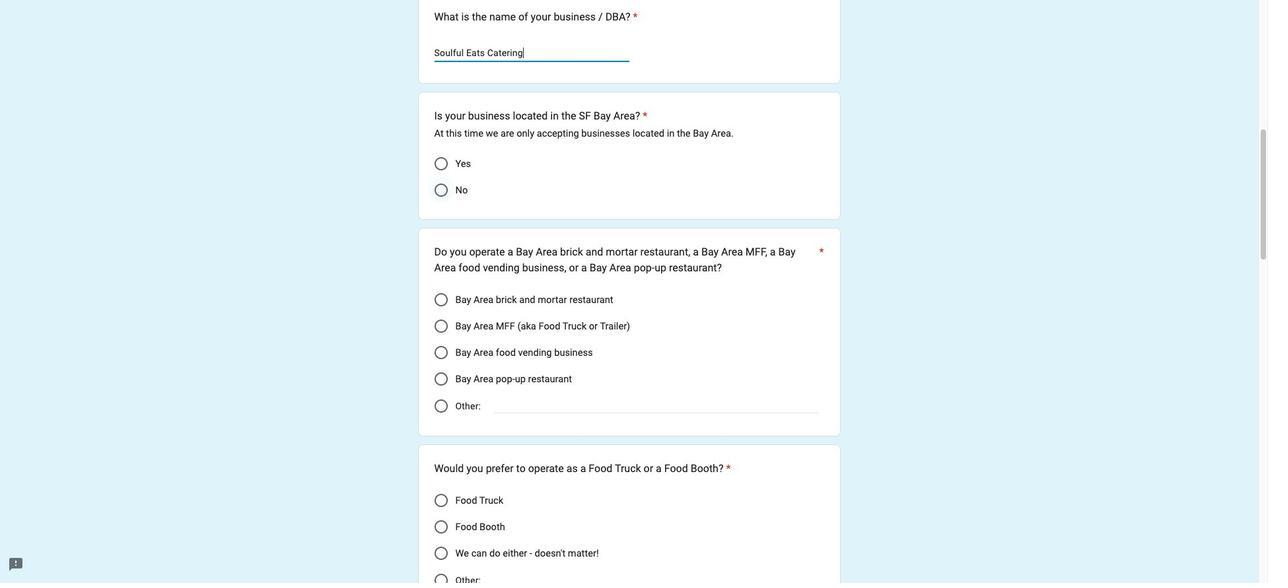 Task type: describe. For each thing, give the bounding box(es) containing it.
4 heading from the top
[[434, 461, 731, 477]]

no image
[[434, 184, 448, 197]]

Bay Area MFF (aka Food Truck or Trailer) radio
[[434, 320, 448, 333]]

bay area brick and mortar restaurant image
[[434, 294, 448, 307]]

Food Truck radio
[[434, 494, 448, 508]]

3 heading from the top
[[434, 245, 824, 276]]

food booth image
[[434, 521, 448, 534]]

1 heading from the top
[[434, 9, 638, 25]]



Task type: locate. For each thing, give the bounding box(es) containing it.
We can do either - doesn't matter! radio
[[434, 547, 448, 561]]

yes image
[[434, 157, 448, 171]]

bay area mff (aka food truck or trailer) image
[[434, 320, 448, 333]]

heading
[[434, 9, 638, 25], [434, 109, 734, 124], [434, 245, 824, 276], [434, 461, 731, 477]]

2 heading from the top
[[434, 109, 734, 124]]

bay area pop-up restaurant image
[[434, 373, 448, 386]]

Bay Area pop-up restaurant radio
[[434, 373, 448, 386]]

report a problem to google image
[[8, 557, 24, 573]]

food truck image
[[434, 494, 448, 508]]

None radio
[[434, 400, 448, 413], [434, 574, 448, 583], [434, 400, 448, 413], [434, 574, 448, 583]]

Food Booth radio
[[434, 521, 448, 534]]

No radio
[[434, 184, 448, 197]]

Yes radio
[[434, 157, 448, 171]]

Bay Area brick and mortar restaurant radio
[[434, 294, 448, 307]]

we can do either - doesn't matter! image
[[434, 547, 448, 561]]

required question element
[[631, 9, 638, 25], [640, 109, 648, 124], [817, 245, 824, 276], [724, 461, 731, 477]]

Bay Area food vending business radio
[[434, 346, 448, 360]]

None text field
[[434, 45, 629, 61]]

bay area food vending business image
[[434, 346, 448, 360]]



Task type: vqa. For each thing, say whether or not it's contained in the screenshot.
list item
no



